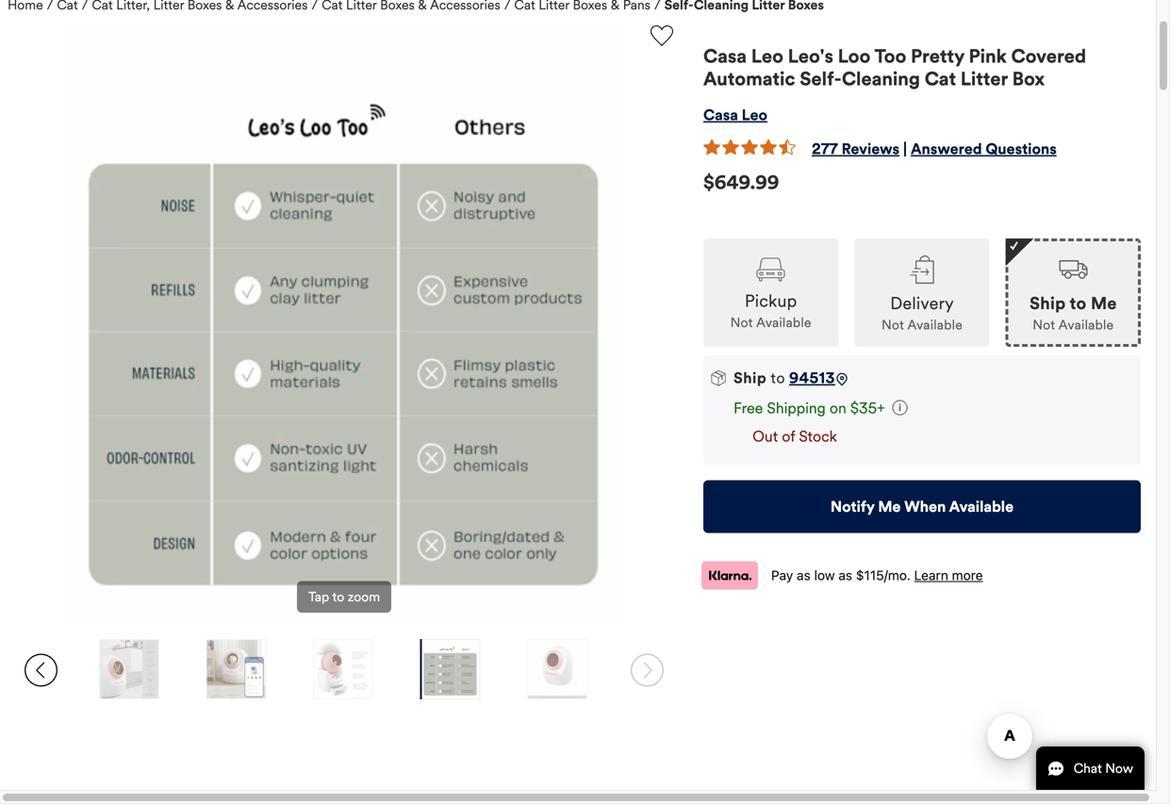 Task type: vqa. For each thing, say whether or not it's contained in the screenshot.
Casa associated with Casa Leo Leo's Loo Too Pretty Pink Covered Automatic Self-Cleaning Cat Litter Box
yes



Task type: locate. For each thing, give the bounding box(es) containing it.
option group containing pickup
[[704, 220, 1141, 347]]

me
[[1091, 293, 1117, 314], [878, 497, 901, 516]]

ship
[[1030, 293, 1066, 314], [734, 368, 767, 387]]

1 vertical spatial leo
[[742, 106, 768, 124]]

icon check success 4 image
[[1010, 241, 1019, 250]]

available inside the pickup not available
[[756, 314, 812, 331]]

klarna badge image
[[702, 561, 758, 590]]

more
[[952, 567, 983, 583]]

not inside delivery not available
[[882, 317, 904, 333]]

box
[[1013, 67, 1045, 91]]

casa inside casa leo leo's loo too pretty pink covered automatic self-cleaning cat litter box
[[704, 45, 747, 68]]

1 arrow container button from the left
[[15, 640, 67, 702]]

casa
[[704, 45, 747, 68], [704, 106, 738, 124]]

$649.99
[[704, 171, 779, 194]]

1 vertical spatial me
[[878, 497, 901, 516]]

self-
[[800, 67, 842, 91]]

0 vertical spatial casa
[[704, 45, 747, 68]]

0 vertical spatial leo
[[751, 45, 784, 68]]

2 vertical spatial to
[[332, 589, 344, 606]]

free shipping on $35+ image
[[893, 400, 908, 415]]

ship for 94513
[[734, 368, 767, 387]]

available
[[756, 314, 812, 331], [908, 317, 963, 333], [1059, 317, 1114, 333], [949, 497, 1014, 516]]

0 horizontal spatial arrow container button
[[15, 640, 67, 702]]

arrow container image
[[631, 654, 664, 687]]

1 horizontal spatial arrow container button
[[622, 640, 673, 702]]

out
[[753, 427, 778, 446]]

0 vertical spatial ship
[[1030, 293, 1066, 314]]

ship for me
[[1030, 293, 1066, 314]]

arrow container button right casa leo leo's loo too pretty pink covered automatic self-cleaning cat litter box - thumbnail-6
[[622, 640, 673, 702]]

2 as from the left
[[839, 567, 853, 583]]

0 horizontal spatial ship
[[734, 368, 767, 387]]

1 vertical spatial to
[[771, 368, 786, 387]]

learn
[[914, 567, 949, 583]]

leo inside casa leo leo's loo too pretty pink covered automatic self-cleaning cat litter box
[[751, 45, 784, 68]]

delivery not available
[[882, 293, 963, 333]]

1 horizontal spatial ship
[[1030, 293, 1066, 314]]

1 vertical spatial casa
[[704, 106, 738, 124]]

casa for casa leo leo's loo too pretty pink covered automatic self-cleaning cat litter box
[[704, 45, 747, 68]]

tap to zoom
[[308, 589, 380, 606]]

1 horizontal spatial as
[[839, 567, 853, 583]]

leo for casa leo
[[742, 106, 768, 124]]

arrow container button
[[15, 640, 67, 702], [622, 640, 673, 702]]

to
[[1070, 293, 1087, 314], [771, 368, 786, 387], [332, 589, 344, 606]]

automatic
[[704, 67, 796, 91]]

to inside button
[[332, 589, 344, 606]]

1 casa from the top
[[704, 45, 747, 68]]

on
[[830, 399, 847, 417]]

casa leo leo's loo too pretty pink covered automatic self-cleaning cat litter box - thumbnail-4 image
[[314, 640, 373, 700]]

0 horizontal spatial me
[[878, 497, 901, 516]]

me inside the ship to me not available
[[1091, 293, 1117, 314]]

casa up casa leo
[[704, 45, 747, 68]]

litter
[[961, 67, 1008, 91]]

casa down "automatic"
[[704, 106, 738, 124]]

me inside button
[[878, 497, 901, 516]]

casa leo link
[[704, 106, 768, 124]]

option group
[[704, 220, 1141, 347]]

low
[[814, 567, 835, 583]]

not inside the ship to me not available
[[1033, 317, 1056, 333]]

questions
[[986, 140, 1057, 158]]

leo
[[751, 45, 784, 68], [742, 106, 768, 124]]

covered
[[1012, 45, 1087, 68]]

icon delivery pin image
[[836, 373, 849, 386]]

0 horizontal spatial to
[[332, 589, 344, 606]]

2 horizontal spatial not
[[1033, 317, 1056, 333]]

free
[[734, 399, 763, 417]]

0 horizontal spatial not
[[731, 314, 753, 331]]

pay as low as $115/mo. learn more
[[772, 567, 983, 583]]

icon info 2 button
[[893, 399, 908, 417]]

cleaning
[[842, 67, 920, 91]]

leo left leo's
[[751, 45, 784, 68]]

casa leo
[[704, 106, 768, 124]]

casa leo leo's loo too pretty pink covered automatic self-cleaning cat litter box - thumbnail-6 image
[[528, 640, 587, 700]]

2 horizontal spatial to
[[1070, 293, 1087, 314]]

arrow container image
[[25, 654, 58, 687]]

2 casa from the top
[[704, 106, 738, 124]]

delivery-method-Delivery-Not Available radio
[[855, 238, 990, 347]]

answered
[[911, 140, 982, 158]]

1 horizontal spatial to
[[771, 368, 786, 387]]

0 horizontal spatial as
[[797, 567, 811, 583]]

ship inside the ship to me not available
[[1030, 293, 1066, 314]]

94513
[[789, 368, 836, 387]]

1 horizontal spatial not
[[882, 317, 904, 333]]

leo down "automatic"
[[742, 106, 768, 124]]

delivery-method-Pickup-Not Available radio
[[704, 238, 839, 347]]

to for 94513
[[771, 368, 786, 387]]

casa leo leo's loo too pretty pink covered automatic self-cleaning cat litter box - thumbnail-3 image
[[207, 640, 265, 700]]

0 vertical spatial me
[[1091, 293, 1117, 314]]

notify me when available button
[[704, 480, 1141, 533]]

1 horizontal spatial me
[[1091, 293, 1117, 314]]

stock
[[799, 427, 837, 446]]

ship to me not available
[[1030, 293, 1117, 333]]

delivery-method-Ship to Me-Not Available radio
[[1006, 238, 1141, 347]]

0 vertical spatial to
[[1070, 293, 1087, 314]]

arrow container button left casa leo leo's loo too pretty pink covered automatic self-cleaning cat litter box - thumbnail-2
[[15, 640, 67, 702]]

as left low
[[797, 567, 811, 583]]

to inside the ship to me not available
[[1070, 293, 1087, 314]]

as right low
[[839, 567, 853, 583]]

1 vertical spatial ship
[[734, 368, 767, 387]]

$115/mo.
[[856, 567, 911, 583]]

pickup
[[745, 291, 797, 312]]

as
[[797, 567, 811, 583], [839, 567, 853, 583]]

not
[[731, 314, 753, 331], [882, 317, 904, 333], [1033, 317, 1056, 333]]

not inside the pickup not available
[[731, 314, 753, 331]]

casa leo leo's loo too pretty pink covered automatic self-cleaning cat litter box - thumbnail-5 image
[[421, 640, 480, 700]]



Task type: describe. For each thing, give the bounding box(es) containing it.
learn more button
[[914, 566, 983, 585]]

free shipping on $35+
[[734, 399, 885, 417]]

out of stock
[[749, 427, 837, 446]]

$35+
[[851, 399, 885, 417]]

pink
[[969, 45, 1007, 68]]

not for delivery
[[882, 317, 904, 333]]

available inside delivery not available
[[908, 317, 963, 333]]

ship to 94513
[[734, 368, 836, 387]]

94513 button
[[789, 368, 836, 387]]

icon pickup store image
[[757, 258, 785, 281]]

loo
[[838, 45, 871, 68]]

casa leo leo's loo too pretty pink covered automatic self-cleaning cat litter box
[[704, 45, 1087, 91]]

cat
[[925, 67, 956, 91]]

277 reviews | answered questions
[[812, 140, 1057, 158]]

of
[[782, 427, 795, 446]]

pickup not available
[[731, 291, 812, 331]]

answered questions link
[[911, 140, 1057, 158]]

casa leo leo's loo too pretty pink covered automatic self-cleaning cat litter box - carousel image #5 image
[[44, 25, 644, 625]]

too
[[875, 45, 907, 68]]

|
[[904, 140, 907, 158]]

notify me when available
[[831, 497, 1014, 516]]

notify
[[831, 497, 875, 516]]

pretty
[[911, 45, 965, 68]]

tap
[[308, 589, 329, 606]]

leo for casa leo leo's loo too pretty pink covered automatic self-cleaning cat litter box
[[751, 45, 784, 68]]

when
[[905, 497, 946, 516]]

leo's
[[788, 45, 834, 68]]

to for zoom
[[332, 589, 344, 606]]

277
[[812, 140, 838, 158]]

zoom
[[348, 589, 380, 606]]

casa for casa leo
[[704, 106, 738, 124]]

2 arrow container button from the left
[[622, 640, 673, 702]]

casa leo leo's loo too pretty pink covered automatic self-cleaning cat litter box - thumbnail-2 image
[[100, 640, 158, 700]]

pay
[[772, 567, 793, 583]]

available inside the ship to me not available
[[1059, 317, 1114, 333]]

shipping
[[767, 399, 826, 417]]

to for me
[[1070, 293, 1087, 314]]

delivery
[[891, 293, 954, 314]]

1 as from the left
[[797, 567, 811, 583]]

tap to zoom button
[[297, 582, 392, 613]]

reviews
[[842, 140, 900, 158]]

not for pickup
[[731, 314, 753, 331]]

available inside button
[[949, 497, 1014, 516]]



